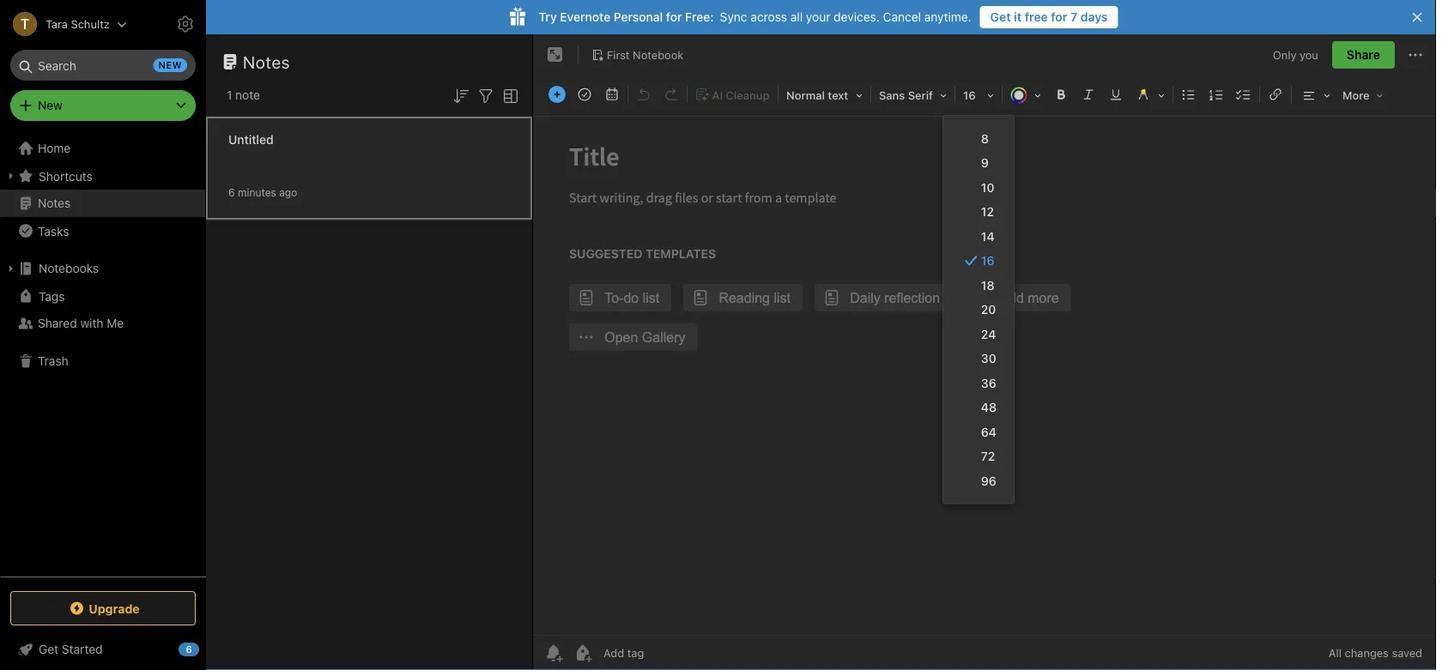 Task type: describe. For each thing, give the bounding box(es) containing it.
tags
[[39, 289, 65, 303]]

Sort options field
[[451, 84, 471, 106]]

add tag image
[[573, 643, 593, 664]]

36
[[981, 376, 997, 390]]

Alignment field
[[1294, 82, 1337, 107]]

click to collapse image
[[200, 639, 213, 660]]

16 inside dropdown list menu
[[981, 254, 995, 268]]

36 link
[[944, 371, 1014, 395]]

24 link
[[944, 322, 1014, 347]]

started
[[62, 643, 103, 657]]

Add filters field
[[476, 84, 496, 106]]

note
[[235, 88, 260, 102]]

free
[[1025, 10, 1048, 24]]

shortcuts
[[39, 169, 93, 183]]

30
[[981, 352, 997, 366]]

try
[[539, 10, 557, 24]]

7
[[1071, 10, 1078, 24]]

share button
[[1333, 41, 1395, 69]]

anytime.
[[925, 10, 972, 24]]

Account field
[[0, 7, 127, 41]]

24
[[981, 327, 996, 341]]

for for free:
[[666, 10, 682, 24]]

first
[[607, 48, 630, 61]]

16 inside font size field
[[964, 89, 976, 102]]

try evernote personal for free: sync across all your devices. cancel anytime.
[[539, 10, 972, 24]]

Font color field
[[1005, 82, 1048, 107]]

more
[[1343, 89, 1370, 102]]

get for get it free for 7 days
[[991, 10, 1011, 24]]

trash link
[[0, 348, 205, 375]]

italic image
[[1077, 82, 1101, 106]]

64
[[981, 425, 997, 439]]

new search field
[[22, 50, 187, 81]]

Font family field
[[873, 82, 953, 107]]

10 link
[[944, 175, 1014, 200]]

devices.
[[834, 10, 880, 24]]

shortcuts button
[[0, 162, 205, 190]]

More actions field
[[1406, 41, 1426, 69]]

only
[[1273, 48, 1297, 61]]

6 minutes ago
[[228, 187, 297, 199]]

with
[[80, 316, 103, 331]]

shared
[[38, 316, 77, 331]]

6 for 6 minutes ago
[[228, 187, 235, 199]]

12 link
[[944, 200, 1014, 224]]

normal text
[[787, 89, 849, 102]]

1
[[227, 88, 232, 102]]

Add tag field
[[602, 646, 731, 661]]

trash
[[38, 354, 68, 368]]

18
[[981, 278, 995, 292]]

1 horizontal spatial notes
[[243, 52, 290, 72]]

evernote
[[560, 10, 611, 24]]

free:
[[685, 10, 714, 24]]

View options field
[[496, 84, 521, 106]]

serif
[[908, 89, 933, 102]]

only you
[[1273, 48, 1319, 61]]

14 link
[[944, 224, 1014, 249]]

16 link
[[944, 249, 1014, 273]]

all
[[1329, 647, 1342, 660]]

72
[[981, 450, 996, 464]]

sans serif
[[879, 89, 933, 102]]

8 link
[[944, 126, 1014, 151]]

checklist image
[[1232, 82, 1256, 106]]

shared with me
[[38, 316, 124, 331]]

saved
[[1392, 647, 1423, 660]]

bulleted list image
[[1177, 82, 1201, 106]]

first notebook button
[[586, 43, 690, 67]]

notebook
[[633, 48, 684, 61]]

personal
[[614, 10, 663, 24]]

18 link
[[944, 273, 1014, 298]]

tara schultz
[[46, 18, 110, 30]]

add filters image
[[476, 86, 496, 106]]

more actions image
[[1406, 45, 1426, 65]]

expand note image
[[545, 45, 566, 65]]



Task type: locate. For each thing, give the bounding box(es) containing it.
your
[[806, 10, 831, 24]]

shared with me link
[[0, 310, 205, 337]]

1 for from the left
[[666, 10, 682, 24]]

you
[[1300, 48, 1319, 61]]

tasks button
[[0, 217, 205, 245]]

get inside get it free for 7 days button
[[991, 10, 1011, 24]]

12
[[981, 205, 994, 219]]

8 9 10
[[981, 131, 995, 195]]

0 vertical spatial notes
[[243, 52, 290, 72]]

it
[[1014, 10, 1022, 24]]

get left started
[[39, 643, 58, 657]]

settings image
[[175, 14, 196, 34]]

new
[[38, 98, 63, 112]]

0 vertical spatial 6
[[228, 187, 235, 199]]

1 vertical spatial 16
[[981, 254, 995, 268]]

0 horizontal spatial get
[[39, 643, 58, 657]]

underline image
[[1104, 82, 1128, 106]]

tree containing home
[[0, 135, 206, 576]]

get for get started
[[39, 643, 58, 657]]

48
[[981, 401, 997, 415]]

16 up '8' link
[[964, 89, 976, 102]]

ago
[[279, 187, 297, 199]]

tags button
[[0, 283, 205, 310]]

get
[[991, 10, 1011, 24], [39, 643, 58, 657]]

9
[[981, 156, 989, 170]]

48 link
[[944, 395, 1014, 420]]

new button
[[10, 90, 196, 121]]

cancel
[[883, 10, 921, 24]]

share
[[1347, 48, 1381, 62]]

new
[[158, 60, 182, 71]]

16
[[964, 89, 976, 102], [981, 254, 995, 268]]

0 horizontal spatial notes
[[38, 196, 71, 210]]

6 inside the 'help and learning task checklist' field
[[186, 644, 192, 656]]

for left free:
[[666, 10, 682, 24]]

0 horizontal spatial for
[[666, 10, 682, 24]]

upgrade
[[89, 602, 140, 616]]

text
[[828, 89, 849, 102]]

home link
[[0, 135, 206, 162]]

get it free for 7 days
[[991, 10, 1108, 24]]

0 horizontal spatial 6
[[186, 644, 192, 656]]

notes inside tree
[[38, 196, 71, 210]]

untitled
[[228, 133, 274, 147]]

me
[[107, 316, 124, 331]]

normal
[[787, 89, 825, 102]]

sans
[[879, 89, 905, 102]]

Note Editor text field
[[533, 117, 1437, 635]]

tree
[[0, 135, 206, 576]]

for inside button
[[1051, 10, 1068, 24]]

sync
[[720, 10, 748, 24]]

tara
[[46, 18, 68, 30]]

changes
[[1345, 647, 1389, 660]]

schultz
[[71, 18, 110, 30]]

for
[[666, 10, 682, 24], [1051, 10, 1068, 24]]

upgrade button
[[10, 592, 196, 626]]

note window element
[[533, 34, 1437, 671]]

notes up tasks
[[38, 196, 71, 210]]

Insert field
[[544, 82, 570, 106]]

get it free for 7 days button
[[980, 6, 1119, 28]]

get left it
[[991, 10, 1011, 24]]

1 vertical spatial get
[[39, 643, 58, 657]]

8
[[981, 131, 989, 146]]

Search text field
[[22, 50, 184, 81]]

Font size field
[[958, 82, 1000, 107]]

10
[[981, 180, 995, 195]]

30 link
[[944, 347, 1014, 371]]

first notebook
[[607, 48, 684, 61]]

add a reminder image
[[544, 643, 564, 664]]

0 horizontal spatial 16
[[964, 89, 976, 102]]

6 for 6
[[186, 644, 192, 656]]

numbered list image
[[1205, 82, 1229, 106]]

20 link
[[944, 298, 1014, 322]]

1 vertical spatial notes
[[38, 196, 71, 210]]

home
[[38, 141, 71, 155]]

notes link
[[0, 190, 205, 217]]

1 horizontal spatial 16
[[981, 254, 995, 268]]

dropdown list menu
[[944, 126, 1014, 493]]

notes
[[243, 52, 290, 72], [38, 196, 71, 210]]

6 left "minutes"
[[228, 187, 235, 199]]

all
[[791, 10, 803, 24]]

9 link
[[944, 151, 1014, 175]]

1 note
[[227, 88, 260, 102]]

across
[[751, 10, 787, 24]]

notes up note in the left of the page
[[243, 52, 290, 72]]

0 vertical spatial get
[[991, 10, 1011, 24]]

for left 7
[[1051, 10, 1068, 24]]

14
[[981, 229, 995, 243]]

1 vertical spatial 6
[[186, 644, 192, 656]]

get started
[[39, 643, 103, 657]]

1 horizontal spatial 6
[[228, 187, 235, 199]]

notebooks link
[[0, 255, 205, 283]]

16 up 18
[[981, 254, 995, 268]]

insert link image
[[1264, 82, 1288, 106]]

all changes saved
[[1329, 647, 1423, 660]]

1 horizontal spatial get
[[991, 10, 1011, 24]]

1 horizontal spatial for
[[1051, 10, 1068, 24]]

Highlight field
[[1130, 82, 1171, 107]]

get inside the 'help and learning task checklist' field
[[39, 643, 58, 657]]

More field
[[1337, 82, 1390, 107]]

20
[[981, 303, 996, 317]]

minutes
[[238, 187, 276, 199]]

6 left click to collapse icon
[[186, 644, 192, 656]]

6
[[228, 187, 235, 199], [186, 644, 192, 656]]

96 link
[[944, 469, 1014, 493]]

for for 7
[[1051, 10, 1068, 24]]

bold image
[[1049, 82, 1073, 106]]

notebooks
[[39, 261, 99, 276]]

Help and Learning task checklist field
[[0, 636, 206, 664]]

Heading level field
[[781, 82, 869, 107]]

64 link
[[944, 420, 1014, 444]]

72 link
[[944, 444, 1014, 469]]

task image
[[573, 82, 597, 106]]

calendar event image
[[600, 82, 624, 106]]

0 vertical spatial 16
[[964, 89, 976, 102]]

expand notebooks image
[[4, 262, 18, 276]]

tasks
[[38, 224, 69, 238]]

96
[[981, 474, 997, 488]]

days
[[1081, 10, 1108, 24]]

2 for from the left
[[1051, 10, 1068, 24]]



Task type: vqa. For each thing, say whether or not it's contained in the screenshot.
10 link
yes



